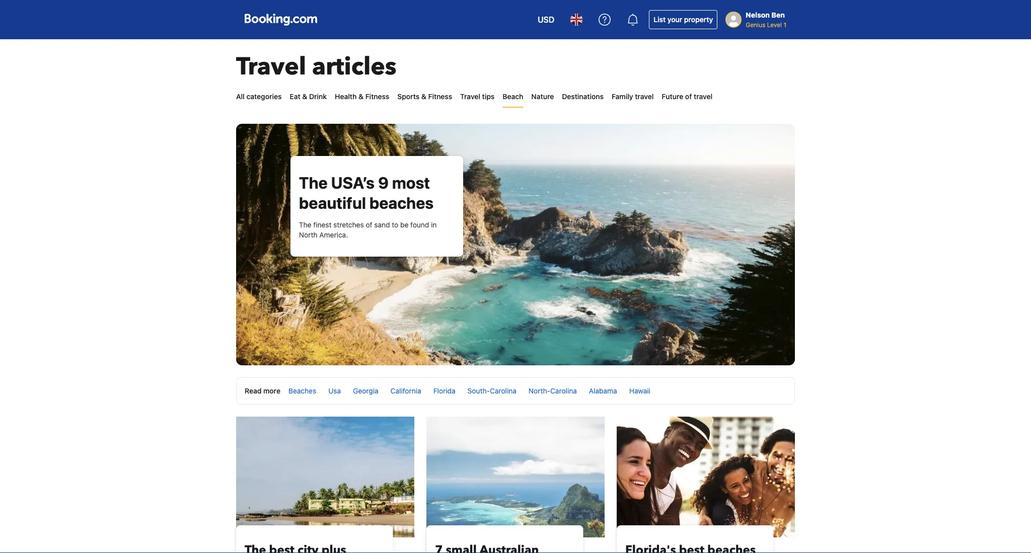 Task type: locate. For each thing, give the bounding box(es) containing it.
travel right family
[[635, 92, 654, 101]]

of right future in the top of the page
[[686, 92, 692, 101]]

property
[[685, 15, 713, 24]]

all categories
[[236, 92, 282, 101]]

north-carolina link
[[529, 387, 577, 395]]

2 & from the left
[[359, 92, 364, 101]]

3 & from the left
[[422, 92, 427, 101]]

1 horizontal spatial travel
[[694, 92, 713, 101]]

1 horizontal spatial carolina
[[551, 387, 577, 395]]

1 the from the top
[[299, 173, 328, 192]]

1 carolina from the left
[[490, 387, 517, 395]]

0 horizontal spatial &
[[302, 92, 307, 101]]

1 horizontal spatial &
[[359, 92, 364, 101]]

georgia
[[353, 387, 379, 395]]

beaches inside the usa's 9 most beautiful beaches
[[370, 193, 434, 213]]

0 horizontal spatial beaches
[[289, 387, 317, 395]]

beaches
[[370, 193, 434, 213], [289, 387, 317, 395]]

0 vertical spatial the
[[299, 173, 328, 192]]

alabama
[[589, 387, 618, 395]]

carolina left 'alabama' link
[[551, 387, 577, 395]]

travel
[[635, 92, 654, 101], [694, 92, 713, 101]]

1 & from the left
[[302, 92, 307, 101]]

nelson ben genius level 1
[[746, 11, 787, 28]]

drink
[[309, 92, 327, 101]]

0 horizontal spatial travel
[[236, 50, 306, 83]]

1 horizontal spatial of
[[686, 92, 692, 101]]

0 horizontal spatial carolina
[[490, 387, 517, 395]]

travel left tips
[[461, 92, 481, 101]]

nature
[[532, 92, 554, 101]]

travel up categories
[[236, 50, 306, 83]]

carolina
[[490, 387, 517, 395], [551, 387, 577, 395]]

nelson
[[746, 11, 770, 19]]

usd
[[538, 15, 555, 24]]

of left sand
[[366, 221, 373, 229]]

list your property
[[654, 15, 713, 24]]

of
[[686, 92, 692, 101], [366, 221, 373, 229]]

read
[[245, 387, 262, 395]]

1 fitness from the left
[[366, 92, 390, 101]]

articles
[[312, 50, 397, 83]]

the
[[299, 173, 328, 192], [299, 221, 312, 229]]

family travel
[[612, 92, 654, 101]]

1 vertical spatial travel
[[461, 92, 481, 101]]

&
[[302, 92, 307, 101], [359, 92, 364, 101], [422, 92, 427, 101]]

south-
[[468, 387, 490, 395]]

stretches
[[334, 221, 364, 229]]

1 horizontal spatial travel
[[461, 92, 481, 101]]

future
[[662, 92, 684, 101]]

in
[[431, 221, 437, 229]]

health & fitness
[[335, 92, 390, 101]]

finest
[[314, 221, 332, 229]]

the up the beautiful
[[299, 173, 328, 192]]

usa
[[329, 387, 341, 395]]

travel right future in the top of the page
[[694, 92, 713, 101]]

the finest stretches of sand to be found in north america.
[[299, 221, 437, 239]]

level
[[768, 21, 782, 28]]

fitness for health & fitness
[[366, 92, 390, 101]]

family
[[612, 92, 634, 101]]

1 vertical spatial the
[[299, 221, 312, 229]]

1 horizontal spatial beaches
[[370, 193, 434, 213]]

alabama link
[[589, 387, 618, 395]]

0 horizontal spatial travel
[[635, 92, 654, 101]]

hawaii link
[[630, 387, 651, 395]]

family travel link
[[612, 87, 654, 107]]

nature link
[[532, 87, 554, 107]]

all categories link
[[236, 87, 282, 107]]

0 horizontal spatial fitness
[[366, 92, 390, 101]]

2 carolina from the left
[[551, 387, 577, 395]]

future of travel link
[[662, 87, 713, 107]]

beach link
[[503, 87, 524, 107]]

california link
[[391, 387, 422, 395]]

0 vertical spatial travel
[[236, 50, 306, 83]]

fitness left sports
[[366, 92, 390, 101]]

future of travel
[[662, 92, 713, 101]]

the usa's 9 most beautiful beaches
[[299, 173, 434, 213]]

travel
[[236, 50, 306, 83], [461, 92, 481, 101]]

& right health
[[359, 92, 364, 101]]

carolina for south-
[[490, 387, 517, 395]]

1 horizontal spatial fitness
[[428, 92, 452, 101]]

fitness right sports
[[428, 92, 452, 101]]

beaches right the more
[[289, 387, 317, 395]]

0 horizontal spatial of
[[366, 221, 373, 229]]

0 vertical spatial of
[[686, 92, 692, 101]]

& right eat
[[302, 92, 307, 101]]

fitness
[[366, 92, 390, 101], [428, 92, 452, 101]]

of inside the finest stretches of sand to be found in north america.
[[366, 221, 373, 229]]

beaches up be
[[370, 193, 434, 213]]

2 travel from the left
[[694, 92, 713, 101]]

fitness for sports & fitness
[[428, 92, 452, 101]]

the inside the finest stretches of sand to be found in north america.
[[299, 221, 312, 229]]

south-carolina
[[468, 387, 517, 395]]

2 the from the top
[[299, 221, 312, 229]]

beach
[[503, 92, 524, 101]]

0 vertical spatial beaches
[[370, 193, 434, 213]]

carolina left north- at right
[[490, 387, 517, 395]]

sports
[[398, 92, 420, 101]]

the up north
[[299, 221, 312, 229]]

list
[[654, 15, 666, 24]]

1 vertical spatial of
[[366, 221, 373, 229]]

2 fitness from the left
[[428, 92, 452, 101]]

sports & fitness link
[[398, 87, 452, 107]]

2 horizontal spatial &
[[422, 92, 427, 101]]

california
[[391, 387, 422, 395]]

& right sports
[[422, 92, 427, 101]]

the inside the usa's 9 most beautiful beaches
[[299, 173, 328, 192]]



Task type: vqa. For each thing, say whether or not it's contained in the screenshot.
Destinations link
yes



Task type: describe. For each thing, give the bounding box(es) containing it.
your
[[668, 15, 683, 24]]

eat & drink
[[290, 92, 327, 101]]

travel tips link
[[461, 87, 495, 107]]

found
[[411, 221, 429, 229]]

sand
[[374, 221, 390, 229]]

beautiful
[[299, 193, 366, 213]]

north-
[[529, 387, 551, 395]]

destinations link
[[562, 87, 604, 107]]

travel inside "link"
[[694, 92, 713, 101]]

ben
[[772, 11, 785, 19]]

genius
[[746, 21, 766, 28]]

& for sports
[[422, 92, 427, 101]]

travel for travel articles
[[236, 50, 306, 83]]

florida link
[[434, 387, 456, 395]]

usa's
[[331, 173, 375, 192]]

health
[[335, 92, 357, 101]]

the usa's 9 most beautiful beaches link
[[299, 173, 434, 213]]

travel articles
[[236, 50, 397, 83]]

more
[[264, 387, 281, 395]]

georgia link
[[353, 387, 379, 395]]

most
[[392, 173, 430, 192]]

tips
[[482, 92, 495, 101]]

beaches link
[[289, 387, 317, 395]]

list your property link
[[650, 10, 718, 29]]

travel tips
[[461, 92, 495, 101]]

to
[[392, 221, 399, 229]]

& for eat
[[302, 92, 307, 101]]

carolina for north-
[[551, 387, 577, 395]]

north-carolina
[[529, 387, 577, 395]]

travel for travel tips
[[461, 92, 481, 101]]

read more
[[245, 387, 281, 395]]

categories
[[247, 92, 282, 101]]

usd button
[[532, 8, 561, 32]]

america.
[[320, 231, 348, 239]]

1 travel from the left
[[635, 92, 654, 101]]

the for the finest stretches of sand to be found in north america.
[[299, 221, 312, 229]]

all
[[236, 92, 245, 101]]

hawaii
[[630, 387, 651, 395]]

north
[[299, 231, 318, 239]]

south-carolina link
[[468, 387, 517, 395]]

1 vertical spatial beaches
[[289, 387, 317, 395]]

health & fitness link
[[335, 87, 390, 107]]

9
[[378, 173, 389, 192]]

1
[[784, 21, 787, 28]]

booking.com online hotel reservations image
[[245, 14, 317, 26]]

sports & fitness
[[398, 92, 452, 101]]

be
[[401, 221, 409, 229]]

the for the usa's 9 most beautiful beaches
[[299, 173, 328, 192]]

usa link
[[329, 387, 341, 395]]

eat & drink link
[[290, 87, 327, 107]]

of inside "link"
[[686, 92, 692, 101]]

florida
[[434, 387, 456, 395]]

& for health
[[359, 92, 364, 101]]

destinations
[[562, 92, 604, 101]]

eat
[[290, 92, 301, 101]]



